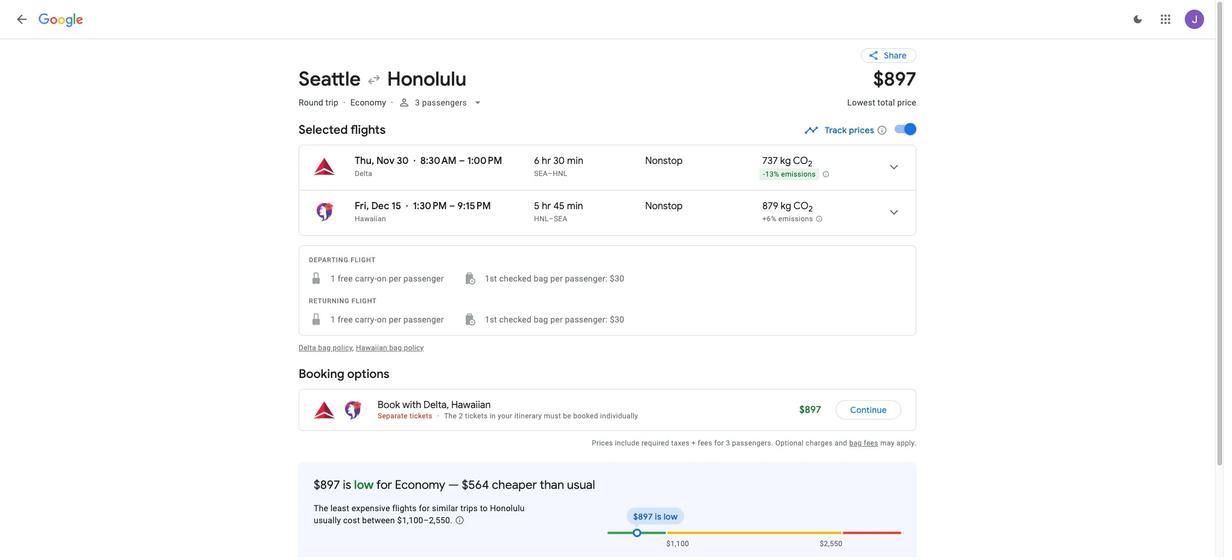 Task type: locate. For each thing, give the bounding box(es) containing it.
2 up +6% emissions
[[809, 204, 813, 214]]

1 nonstop from the top
[[646, 155, 683, 167]]

least
[[331, 504, 350, 514]]

list containing thu, nov 30
[[299, 145, 916, 235]]

$897 for $897 is low
[[634, 512, 653, 523]]

1 horizontal spatial tickets
[[465, 412, 488, 421]]

1
[[331, 274, 336, 284], [331, 315, 336, 325]]

0 horizontal spatial delta
[[299, 344, 316, 353]]

1 horizontal spatial flights
[[393, 504, 417, 514]]

continue button
[[836, 396, 902, 425]]

1 horizontal spatial honolulu
[[490, 504, 525, 514]]

3 left passengers.
[[726, 439, 731, 448]]

selected
[[299, 123, 348, 138]]

$30 for first first checked bag costs 30 us dollars per passenger element from the bottom
[[610, 315, 625, 325]]

1 free carry-on per passenger
[[331, 274, 444, 284], [331, 315, 444, 325]]

low for $897 is low
[[664, 512, 678, 523]]

0 horizontal spatial policy
[[333, 344, 353, 353]]

 image left the "3 passengers"
[[391, 98, 394, 107]]

hr inside 5 hr 45 min hnl – sea
[[542, 200, 551, 213]]

policy up booking options
[[333, 344, 353, 353]]

for up $1,100–2,550.
[[419, 504, 430, 514]]

carry- up delta bag policy , hawaiian bag policy
[[355, 315, 377, 325]]

1 horizontal spatial policy
[[404, 344, 424, 353]]

co inside 879 kg co 2
[[794, 200, 809, 213]]

0 vertical spatial delta
[[355, 170, 373, 178]]

1 vertical spatial 3
[[726, 439, 731, 448]]

1 free carry-on per passenger up hawaiian bag policy link
[[331, 315, 444, 325]]

policy up with on the bottom of page
[[404, 344, 424, 353]]

0 horizontal spatial fees
[[698, 439, 713, 448]]

flight right departing
[[351, 257, 376, 264]]

0 vertical spatial low
[[354, 478, 374, 493]]

0 vertical spatial free
[[338, 274, 353, 284]]

delta,
[[424, 400, 449, 412]]

between
[[362, 516, 395, 526]]

2 inside 879 kg co 2
[[809, 204, 813, 214]]

0 horizontal spatial 3
[[415, 98, 420, 107]]

2 free from the top
[[338, 315, 353, 325]]

2 1st checked bag per passenger: $30 from the top
[[485, 315, 625, 325]]

– inside 5 hr 45 min hnl – sea
[[549, 215, 554, 223]]

None text field
[[848, 67, 917, 118]]

0 horizontal spatial low
[[354, 478, 374, 493]]

2 checked from the top
[[500, 315, 532, 325]]

nonstop for 5 hr 45 min
[[646, 200, 683, 213]]

5 hr 45 min hnl – sea
[[534, 200, 584, 223]]

1 vertical spatial flight
[[352, 298, 377, 305]]

passenger for first first checked bag costs 30 us dollars per passenger element from the bottom
[[404, 315, 444, 325]]

0 vertical spatial flight
[[351, 257, 376, 264]]

for inside the least expensive flights for similar trips to honolulu usually cost between $1,100–2,550.
[[419, 504, 430, 514]]

economy right trip
[[351, 98, 386, 107]]

tickets left in
[[465, 412, 488, 421]]

1 horizontal spatial for
[[419, 504, 430, 514]]

– up 5 hr 45 min hnl – sea
[[548, 170, 553, 178]]

sea down '6'
[[534, 170, 548, 178]]

emissions down the 737 kg co 2 at the top of the page
[[782, 170, 816, 179]]

0 horizontal spatial sea
[[534, 170, 548, 178]]

carry- down departing flight
[[355, 274, 377, 284]]

1 horizontal spatial the
[[444, 412, 457, 421]]

for
[[715, 439, 724, 448], [377, 478, 392, 493], [419, 504, 430, 514]]

list
[[299, 145, 916, 235]]

hr right 5 at left top
[[542, 200, 551, 213]]

1 vertical spatial co
[[794, 200, 809, 213]]

45
[[554, 200, 565, 213]]

30 right '6'
[[554, 155, 565, 167]]

0 vertical spatial co
[[794, 155, 809, 167]]

3 inside popup button
[[415, 98, 420, 107]]

0 vertical spatial honolulu
[[387, 67, 467, 92]]

total duration 6 hr 30 min. element
[[534, 155, 646, 169]]

kg up -13% emissions
[[781, 155, 791, 167]]

1 $30 from the top
[[610, 274, 625, 284]]

fees right +
[[698, 439, 713, 448]]

1 vertical spatial sea
[[554, 215, 568, 223]]

3 left passengers
[[415, 98, 420, 107]]

Departure time: 8:30 AM. text field
[[421, 155, 457, 167]]

hnl down total duration 6 hr 30 min. element
[[553, 170, 568, 178]]

0 horizontal spatial 30
[[397, 155, 409, 167]]

learn more about price insights image
[[455, 516, 465, 526]]

hawaiian down fri, dec 15
[[355, 215, 386, 223]]

0 horizontal spatial flights
[[351, 123, 386, 138]]

departing flight on thursday, november 30. leaves seattle-tacoma international airport at 8:30 am on thursday, november 30 and arrives at daniel k. inouye international airport at 1:00 pm on thursday, november 30. element
[[355, 155, 503, 167]]

co for 737 kg co
[[794, 155, 809, 167]]

1 vertical spatial min
[[567, 200, 584, 213]]

hawaiian right ,
[[356, 344, 388, 353]]

1 horizontal spatial fees
[[864, 439, 879, 448]]

0 vertical spatial hnl
[[553, 170, 568, 178]]

1 horizontal spatial 30
[[554, 155, 565, 167]]

1 1 free carry-on per passenger from the top
[[331, 274, 444, 284]]

Departure time: 1:30 PM. text field
[[413, 200, 447, 213]]

kg up +6% emissions
[[781, 200, 792, 213]]

2 1 from the top
[[331, 315, 336, 325]]

2 horizontal spatial for
[[715, 439, 724, 448]]

seattle
[[299, 67, 361, 92]]

honolulu
[[387, 67, 467, 92], [490, 504, 525, 514]]

0 vertical spatial on
[[377, 274, 387, 284]]

min inside the 6 hr 30 min sea – hnl
[[568, 155, 584, 167]]

nonstop flight. element
[[646, 155, 683, 169], [646, 200, 683, 214]]

optional
[[776, 439, 804, 448]]

hr for 5
[[542, 200, 551, 213]]

1 vertical spatial flights
[[393, 504, 417, 514]]

1st for first first checked bag costs 30 us dollars per passenger element from the bottom
[[485, 315, 497, 325]]

1 vertical spatial economy
[[395, 478, 446, 493]]

book
[[378, 400, 400, 412]]

0 vertical spatial 1
[[331, 274, 336, 284]]

on
[[377, 274, 387, 284], [377, 315, 387, 325]]

1 vertical spatial delta
[[299, 344, 316, 353]]

sea inside the 6 hr 30 min sea – hnl
[[534, 170, 548, 178]]

co up +6% emissions
[[794, 200, 809, 213]]

options
[[347, 367, 390, 382]]

kg inside the 737 kg co 2
[[781, 155, 791, 167]]

1 vertical spatial first checked bag costs 30 us dollars per passenger element
[[463, 313, 625, 327]]

1 vertical spatial on
[[377, 315, 387, 325]]

0 vertical spatial for
[[715, 439, 724, 448]]

prices
[[592, 439, 613, 448]]

per
[[389, 274, 402, 284], [551, 274, 563, 284], [389, 315, 402, 325], [551, 315, 563, 325]]

1 horizontal spatial  image
[[391, 98, 394, 107]]

1 horizontal spatial delta
[[355, 170, 373, 178]]

0 vertical spatial 3
[[415, 98, 420, 107]]

free down departing flight
[[338, 274, 353, 284]]

2 carry- from the top
[[355, 315, 377, 325]]

tickets
[[410, 412, 433, 421], [465, 412, 488, 421]]

0 vertical spatial kg
[[781, 155, 791, 167]]

30 for nov
[[397, 155, 409, 167]]

1 vertical spatial free
[[338, 315, 353, 325]]

0 vertical spatial 2
[[809, 159, 813, 169]]

1 vertical spatial 1st
[[485, 315, 497, 325]]

0 vertical spatial 1st checked bag per passenger: $30
[[485, 274, 625, 284]]

1 on from the top
[[377, 274, 387, 284]]

first checked bag costs 30 us dollars per passenger element
[[463, 272, 625, 286], [463, 313, 625, 327]]

for right +
[[715, 439, 724, 448]]

1 vertical spatial hr
[[542, 200, 551, 213]]

2 on from the top
[[377, 315, 387, 325]]

1 vertical spatial for
[[377, 478, 392, 493]]

1 down returning on the bottom
[[331, 315, 336, 325]]

trip
[[326, 98, 339, 107]]

1 vertical spatial emissions
[[779, 215, 814, 223]]

low up $1,100
[[664, 512, 678, 523]]

the inside the least expensive flights for similar trips to honolulu usually cost between $1,100–2,550.
[[314, 504, 328, 514]]

1 vertical spatial nonstop
[[646, 200, 683, 213]]

1 down departing
[[331, 274, 336, 284]]

delta for delta bag policy , hawaiian bag policy
[[299, 344, 316, 353]]

0 vertical spatial 1 free carry-on per passenger
[[331, 274, 444, 284]]

0 vertical spatial nonstop flight. element
[[646, 155, 683, 169]]

the up usually
[[314, 504, 328, 514]]

0 horizontal spatial the
[[314, 504, 328, 514]]

1 free carry-on per passenger down departing flight
[[331, 274, 444, 284]]

2 1st from the top
[[485, 315, 497, 325]]

min right '6'
[[568, 155, 584, 167]]

hawaiian bag policy link
[[356, 344, 424, 353]]

thu, nov 30
[[355, 155, 409, 167]]

1 hr from the top
[[542, 155, 551, 167]]

0 vertical spatial 1st
[[485, 274, 497, 284]]

30 inside the 6 hr 30 min sea – hnl
[[554, 155, 565, 167]]

2 hr from the top
[[542, 200, 551, 213]]

1st checked bag per passenger: $30 for 1st first checked bag costs 30 us dollars per passenger element
[[485, 274, 625, 284]]

delta down "thu," at the top
[[355, 170, 373, 178]]

must
[[544, 412, 561, 421]]

897 US dollars text field
[[800, 404, 822, 417]]

1 1st from the top
[[485, 274, 497, 284]]

bag fees button
[[850, 439, 879, 448]]

0 vertical spatial checked
[[500, 274, 532, 284]]

0 vertical spatial sea
[[534, 170, 548, 178]]

1 1 from the top
[[331, 274, 336, 284]]

1st
[[485, 274, 497, 284], [485, 315, 497, 325]]

hawaiian
[[355, 215, 386, 223], [356, 344, 388, 353], [452, 400, 491, 412]]

the
[[444, 412, 457, 421], [314, 504, 328, 514]]

1 vertical spatial 2
[[809, 204, 813, 214]]

30 right the nov
[[397, 155, 409, 167]]

0 horizontal spatial economy
[[351, 98, 386, 107]]

1 vertical spatial the
[[314, 504, 328, 514]]

0 horizontal spatial honolulu
[[387, 67, 467, 92]]

1 horizontal spatial 3
[[726, 439, 731, 448]]

1 vertical spatial hnl
[[534, 215, 549, 223]]

– down 45
[[549, 215, 554, 223]]

hawaiian up in
[[452, 400, 491, 412]]

kg inside 879 kg co 2
[[781, 200, 792, 213]]

honolulu right to
[[490, 504, 525, 514]]

1 vertical spatial kg
[[781, 200, 792, 213]]

1 nonstop flight. element from the top
[[646, 155, 683, 169]]

1 free from the top
[[338, 274, 353, 284]]

1 carry- from the top
[[355, 274, 377, 284]]

continue
[[851, 405, 887, 416]]

economy up the least expensive flights for similar trips to honolulu usually cost between $1,100–2,550.
[[395, 478, 446, 493]]

kg
[[781, 155, 791, 167], [781, 200, 792, 213]]

0 vertical spatial carry-
[[355, 274, 377, 284]]

include
[[615, 439, 640, 448]]

selected flights
[[299, 123, 386, 138]]

2 nonstop from the top
[[646, 200, 683, 213]]

$897 for $897 is low for economy — $564 cheaper than usual
[[314, 478, 340, 493]]

hr
[[542, 155, 551, 167], [542, 200, 551, 213]]

3 passengers
[[415, 98, 467, 107]]

hnl inside 5 hr 45 min hnl – sea
[[534, 215, 549, 223]]

low up expensive
[[354, 478, 374, 493]]

0 vertical spatial is
[[343, 478, 351, 493]]

checked for first first checked bag costs 30 us dollars per passenger element from the bottom
[[500, 315, 532, 325]]

0 horizontal spatial is
[[343, 478, 351, 493]]

fees left may
[[864, 439, 879, 448]]

$897 inside $897 lowest total price
[[874, 67, 917, 92]]

price
[[898, 98, 917, 107]]

– left 1:00 pm
[[459, 155, 465, 167]]

1 vertical spatial 1st checked bag per passenger: $30
[[485, 315, 625, 325]]

1 vertical spatial carry-
[[355, 315, 377, 325]]

0 vertical spatial passenger:
[[565, 274, 608, 284]]

0 vertical spatial flights
[[351, 123, 386, 138]]

2 fees from the left
[[864, 439, 879, 448]]

flights inside the least expensive flights for similar trips to honolulu usually cost between $1,100–2,550.
[[393, 504, 417, 514]]

kg for 879
[[781, 200, 792, 213]]

1 vertical spatial passenger
[[404, 315, 444, 325]]

kg for 737
[[781, 155, 791, 167]]

2 policy from the left
[[404, 344, 424, 353]]

2 passenger from the top
[[404, 315, 444, 325]]

hnl down 5 at left top
[[534, 215, 549, 223]]

1 vertical spatial honolulu
[[490, 504, 525, 514]]

0 vertical spatial $30
[[610, 274, 625, 284]]

2 30 from the left
[[554, 155, 565, 167]]

2 up -13% emissions
[[809, 159, 813, 169]]

 image right trip
[[343, 98, 346, 107]]

2 vertical spatial for
[[419, 504, 430, 514]]

passenger
[[404, 274, 444, 284], [404, 315, 444, 325]]

1 vertical spatial passenger:
[[565, 315, 608, 325]]

nonstop flight. element for 6 hr 30 min
[[646, 155, 683, 169]]

trips
[[461, 504, 478, 514]]

tickets down with on the bottom of page
[[410, 412, 433, 421]]

co inside the 737 kg co 2
[[794, 155, 809, 167]]

go back image
[[14, 12, 29, 27]]

passenger for 1st first checked bag costs 30 us dollars per passenger element
[[404, 274, 444, 284]]

2 tickets from the left
[[465, 412, 488, 421]]

1 horizontal spatial hnl
[[553, 170, 568, 178]]

emissions down 879 kg co 2
[[779, 215, 814, 223]]

flights up $1,100–2,550.
[[393, 504, 417, 514]]

checked
[[500, 274, 532, 284], [500, 315, 532, 325]]

2 nonstop flight. element from the top
[[646, 200, 683, 214]]

itinerary
[[515, 412, 542, 421]]

min inside 5 hr 45 min hnl – sea
[[567, 200, 584, 213]]

sea
[[534, 170, 548, 178], [554, 215, 568, 223]]

carry-
[[355, 274, 377, 284], [355, 315, 377, 325]]

2 vertical spatial hawaiian
[[452, 400, 491, 412]]

fees
[[698, 439, 713, 448], [864, 439, 879, 448]]

share button
[[862, 48, 917, 63]]

1 vertical spatial 1
[[331, 315, 336, 325]]

co for 879 kg co
[[794, 200, 809, 213]]

3
[[415, 98, 420, 107], [726, 439, 731, 448]]

$564
[[462, 478, 489, 493]]

$897 is low for economy — $564 cheaper than usual
[[314, 478, 595, 493]]

the for the least expensive flights for similar trips to honolulu usually cost between $1,100–2,550.
[[314, 504, 328, 514]]

2 inside the 737 kg co 2
[[809, 159, 813, 169]]

low
[[354, 478, 374, 493], [664, 512, 678, 523]]

1 30 from the left
[[397, 155, 409, 167]]

min
[[568, 155, 584, 167], [567, 200, 584, 213]]

economy
[[351, 98, 386, 107], [395, 478, 446, 493]]

2 first checked bag costs 30 us dollars per passenger element from the top
[[463, 313, 625, 327]]

2 $30 from the top
[[610, 315, 625, 325]]

1 horizontal spatial low
[[664, 512, 678, 523]]

hr inside the 6 hr 30 min sea – hnl
[[542, 155, 551, 167]]

0 vertical spatial hr
[[542, 155, 551, 167]]

dec
[[372, 200, 389, 213]]

-
[[764, 170, 766, 179]]

0 vertical spatial first checked bag costs 30 us dollars per passenger element
[[463, 272, 625, 286]]

1 vertical spatial checked
[[500, 315, 532, 325]]

total
[[878, 98, 896, 107]]

1 tickets from the left
[[410, 412, 433, 421]]

min right 45
[[567, 200, 584, 213]]

co up -13% emissions
[[794, 155, 809, 167]]

total duration 5 hr 45 min. element
[[534, 200, 646, 214]]

1 1st checked bag per passenger: $30 from the top
[[485, 274, 625, 284]]

737 kg co 2
[[763, 155, 813, 169]]

2 down book with delta, hawaiian
[[459, 412, 463, 421]]

delta up booking
[[299, 344, 316, 353]]

passengers
[[422, 98, 467, 107]]

0 horizontal spatial for
[[377, 478, 392, 493]]

list inside main content
[[299, 145, 916, 235]]

the down the delta,
[[444, 412, 457, 421]]

free
[[338, 274, 353, 284], [338, 315, 353, 325]]

1 vertical spatial $30
[[610, 315, 625, 325]]

1st for 1st first checked bag costs 30 us dollars per passenger element
[[485, 274, 497, 284]]

1 for 1st first checked bag costs 30 us dollars per passenger element
[[331, 274, 336, 284]]

 image
[[343, 98, 346, 107], [391, 98, 394, 107]]

nonstop flight. element for 5 hr 45 min
[[646, 200, 683, 214]]

0 vertical spatial passenger
[[404, 274, 444, 284]]

honolulu up the "3 passengers"
[[387, 67, 467, 92]]

sea down 45
[[554, 215, 568, 223]]

1 passenger from the top
[[404, 274, 444, 284]]

main content
[[299, 39, 928, 558]]

required
[[642, 439, 670, 448]]

1 vertical spatial nonstop flight. element
[[646, 200, 683, 214]]

Arrival time: 9:15 PM. text field
[[458, 200, 491, 213]]

hnl
[[553, 170, 568, 178], [534, 215, 549, 223]]

flights up "thu," at the top
[[351, 123, 386, 138]]

1 horizontal spatial sea
[[554, 215, 568, 223]]

flights
[[351, 123, 386, 138], [393, 504, 417, 514]]

1 checked from the top
[[500, 274, 532, 284]]

0 horizontal spatial hnl
[[534, 215, 549, 223]]

flight right returning on the bottom
[[352, 298, 377, 305]]

1 vertical spatial is
[[655, 512, 662, 523]]

0 horizontal spatial tickets
[[410, 412, 433, 421]]

1  image from the left
[[343, 98, 346, 107]]

1 horizontal spatial is
[[655, 512, 662, 523]]

bag
[[534, 274, 549, 284], [534, 315, 549, 325], [318, 344, 331, 353], [390, 344, 402, 353], [850, 439, 862, 448]]

loading results progress bar
[[0, 39, 1216, 41]]

hr right '6'
[[542, 155, 551, 167]]

for up expensive
[[377, 478, 392, 493]]

returning
[[309, 298, 350, 305]]

to
[[480, 504, 488, 514]]

0 vertical spatial nonstop
[[646, 155, 683, 167]]

free down returning flight
[[338, 315, 353, 325]]

co
[[794, 155, 809, 167], [794, 200, 809, 213]]

0 vertical spatial min
[[568, 155, 584, 167]]

30
[[397, 155, 409, 167], [554, 155, 565, 167]]

1 vertical spatial low
[[664, 512, 678, 523]]

0 vertical spatial the
[[444, 412, 457, 421]]



Task type: vqa. For each thing, say whether or not it's contained in the screenshot.
flight associated with Returning flight
yes



Task type: describe. For each thing, give the bounding box(es) containing it.
$897 for $897 lowest total price
[[874, 67, 917, 92]]

usual
[[567, 478, 595, 493]]

learn more about tracked prices image
[[877, 125, 888, 136]]

879 kg co 2
[[763, 200, 813, 214]]

the least expensive flights for similar trips to honolulu usually cost between $1,100–2,550.
[[314, 504, 525, 526]]

book with delta, hawaiian
[[378, 400, 491, 412]]

prices include required taxes + fees for 3 passengers. optional charges and bag fees may apply.
[[592, 439, 917, 448]]

your
[[498, 412, 513, 421]]

may
[[881, 439, 895, 448]]

1 passenger: from the top
[[565, 274, 608, 284]]

change appearance image
[[1124, 5, 1153, 34]]

separate tickets
[[378, 412, 433, 421]]

$1,100–2,550.
[[397, 516, 453, 526]]

sea inside 5 hr 45 min hnl – sea
[[554, 215, 568, 223]]

honolulu inside the least expensive flights for similar trips to honolulu usually cost between $1,100–2,550.
[[490, 504, 525, 514]]

+6% emissions
[[763, 215, 814, 223]]

carry- for 1st first checked bag costs 30 us dollars per passenger element
[[355, 274, 377, 284]]

$897 lowest total price
[[848, 67, 917, 107]]

nov
[[377, 155, 395, 167]]

-13% emissions
[[764, 170, 816, 179]]

– left '9:15 pm' text box on the left top of the page
[[449, 200, 455, 213]]

2  image from the left
[[391, 98, 394, 107]]

charges
[[806, 439, 833, 448]]

6
[[534, 155, 540, 167]]

nonstop for 6 hr 30 min
[[646, 155, 683, 167]]

,
[[353, 344, 354, 353]]

cost
[[343, 516, 360, 526]]

low for $897 is low for economy — $564 cheaper than usual
[[354, 478, 374, 493]]

none text field containing $897
[[848, 67, 917, 118]]

delta bag policy link
[[299, 344, 353, 353]]

fri, dec 15
[[355, 200, 402, 213]]

5
[[534, 200, 540, 213]]

1:30 pm – 9:15 pm
[[413, 200, 491, 213]]

2 vertical spatial 2
[[459, 412, 463, 421]]

1st checked bag per passenger: $30 for first first checked bag costs 30 us dollars per passenger element from the bottom
[[485, 315, 625, 325]]

1 fees from the left
[[698, 439, 713, 448]]

$30 for 1st first checked bag costs 30 us dollars per passenger element
[[610, 274, 625, 284]]

return flight on friday, december 15. leaves daniel k. inouye international airport at 1:30 pm on friday, december 15 and arrives at seattle-tacoma international airport at 9:15 pm on friday, december 15. element
[[355, 200, 491, 213]]

cheaper
[[492, 478, 537, 493]]

0 vertical spatial emissions
[[782, 170, 816, 179]]

booking
[[299, 367, 345, 382]]

share
[[885, 50, 907, 61]]

Arrival time: 1:00 PM. text field
[[468, 155, 503, 167]]

$2,550
[[820, 540, 843, 549]]

0 vertical spatial economy
[[351, 98, 386, 107]]

departing
[[309, 257, 349, 264]]

$1,100
[[667, 540, 690, 549]]

897 us dollars element
[[874, 67, 917, 92]]

—
[[448, 478, 459, 493]]

thu,
[[355, 155, 374, 167]]

1 vertical spatial hawaiian
[[356, 344, 388, 353]]

than
[[540, 478, 565, 493]]

free for first first checked bag costs 30 us dollars per passenger element from the bottom
[[338, 315, 353, 325]]

$897 for $897
[[800, 404, 822, 417]]

6 hr 30 min sea – hnl
[[534, 155, 584, 178]]

free for 1st first checked bag costs 30 us dollars per passenger element
[[338, 274, 353, 284]]

hnl inside the 6 hr 30 min sea – hnl
[[553, 170, 568, 178]]

main content containing seattle
[[299, 39, 928, 558]]

1 horizontal spatial economy
[[395, 478, 446, 493]]

min for 6 hr 30 min
[[568, 155, 584, 167]]

with
[[403, 400, 422, 412]]

1:30 pm
[[413, 200, 447, 213]]

1 policy from the left
[[333, 344, 353, 353]]

booked
[[574, 412, 599, 421]]

apply.
[[897, 439, 917, 448]]

carry- for first first checked bag costs 30 us dollars per passenger element from the bottom
[[355, 315, 377, 325]]

checked for 1st first checked bag costs 30 us dollars per passenger element
[[500, 274, 532, 284]]

1 first checked bag costs 30 us dollars per passenger element from the top
[[463, 272, 625, 286]]

separate
[[378, 412, 408, 421]]

1 for first first checked bag costs 30 us dollars per passenger element from the bottom
[[331, 315, 336, 325]]

be
[[563, 412, 572, 421]]

hr for 6
[[542, 155, 551, 167]]

track prices
[[825, 125, 875, 136]]

– inside the 6 hr 30 min sea – hnl
[[548, 170, 553, 178]]

passengers.
[[733, 439, 774, 448]]

15
[[392, 200, 402, 213]]

2 passenger: from the top
[[565, 315, 608, 325]]

min for 5 hr 45 min
[[567, 200, 584, 213]]

9:15 pm
[[458, 200, 491, 213]]

the for the 2 tickets in your itinerary must be booked individually
[[444, 412, 457, 421]]

2 1 free carry-on per passenger from the top
[[331, 315, 444, 325]]

8:30 am – 1:00 pm
[[421, 155, 503, 167]]

30 for hr
[[554, 155, 565, 167]]

0 vertical spatial hawaiian
[[355, 215, 386, 223]]

the 2 tickets in your itinerary must be booked individually
[[444, 412, 639, 421]]

flight for departing flight
[[351, 257, 376, 264]]

and
[[835, 439, 848, 448]]

usually
[[314, 516, 341, 526]]

prices
[[850, 125, 875, 136]]

+
[[692, 439, 696, 448]]

track
[[825, 125, 847, 136]]

booking options
[[299, 367, 390, 382]]

flight for returning flight
[[352, 298, 377, 305]]

similar
[[432, 504, 459, 514]]

2 for 737 kg co
[[809, 159, 813, 169]]

879
[[763, 200, 779, 213]]

delta bag policy , hawaiian bag policy
[[299, 344, 424, 353]]

737
[[763, 155, 779, 167]]

3 passengers button
[[394, 88, 489, 117]]

departing flight
[[309, 257, 376, 264]]

8:30 am
[[421, 155, 457, 167]]

expensive
[[352, 504, 390, 514]]

Seattle to Honolulu and back text field
[[299, 67, 833, 92]]

delta for delta
[[355, 170, 373, 178]]

in
[[490, 412, 496, 421]]

2 for 879 kg co
[[809, 204, 813, 214]]

13%
[[766, 170, 780, 179]]

round
[[299, 98, 324, 107]]

returning flight
[[309, 298, 377, 305]]

$897 is low
[[634, 512, 678, 523]]

lowest
[[848, 98, 876, 107]]

flight details. return flight on friday, december 15. leaves daniel k. inouye international airport at 1:30 pm on friday, december 15 and arrives at seattle-tacoma international airport at 9:15 pm on friday, december 15. image
[[880, 198, 909, 227]]

is for $897 is low
[[655, 512, 662, 523]]

taxes
[[672, 439, 690, 448]]

flight details. departing flight on thursday, november 30. leaves seattle-tacoma international airport at 8:30 am on thursday, november 30 and arrives at daniel k. inouye international airport at 1:00 pm on thursday, november 30. image
[[880, 153, 909, 182]]

is for $897 is low for economy — $564 cheaper than usual
[[343, 478, 351, 493]]

round trip
[[299, 98, 339, 107]]

fri,
[[355, 200, 369, 213]]

+6%
[[763, 215, 777, 223]]



